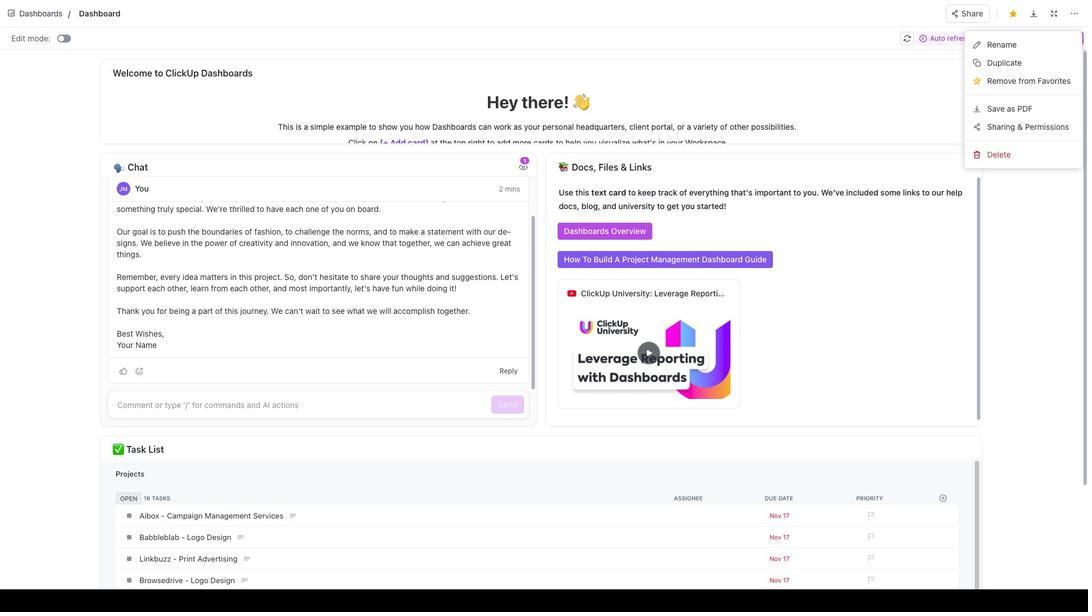 Task type: describe. For each thing, give the bounding box(es) containing it.
hesitate
[[320, 272, 349, 282]]

have inside "welcome to our exciting fashion project! this is a unique opportunity for us all to come together and create something truly special. we're thrilled to have each one of you on board."
[[266, 204, 284, 214]]

how
[[564, 255, 581, 264]]

how
[[415, 122, 430, 132]]

card inside button
[[1065, 34, 1079, 42]]

add inside button
[[1050, 34, 1063, 42]]

clickup inside "button"
[[166, 68, 199, 78]]

great
[[492, 238, 511, 248]]

share button
[[946, 4, 990, 22]]

this is a simple example to show you how dashboards can work as your personal headquarters, client portal, or a variety of other possibilities.
[[278, 122, 799, 132]]

chat
[[128, 162, 148, 172]]

of right the part
[[215, 306, 223, 316]]

of up creativity
[[245, 227, 252, 236]]

[+
[[380, 138, 388, 147]]

work
[[494, 122, 512, 132]]

dashboard
[[702, 255, 743, 264]]

click
[[348, 138, 366, 147]]

management
[[651, 255, 700, 264]]

for inside "welcome to our exciting fashion project! this is a unique opportunity for us all to come together and create something truly special. we're thrilled to have each one of you on board."
[[370, 193, 380, 202]]

1 other, from the left
[[167, 283, 188, 293]]

thrilled
[[230, 204, 255, 214]]

save as pdf button
[[969, 100, 1079, 118]]

started!
[[697, 201, 727, 211]]

your inside the remember, every idea matters in this project. so, don't hesitate to share your thoughts and suggestions. let's support each other, learn from each other, and most importantly, let's have fun while doing it!
[[383, 272, 399, 282]]

you inside "welcome to our exciting fashion project! this is a unique opportunity for us all to come together and create something truly special. we're thrilled to have each one of you on board."
[[331, 204, 344, 214]]

1 horizontal spatial each
[[230, 283, 248, 293]]

reporting
[[691, 289, 728, 298]]

text
[[592, 188, 607, 197]]

we're
[[206, 204, 227, 214]]

boundaries
[[202, 227, 243, 236]]

guide
[[745, 255, 767, 264]]

clickup university: leverage reporting with dashboards
[[581, 289, 793, 298]]

and down "norms,"
[[333, 238, 346, 248]]

opportunity
[[325, 193, 368, 202]]

and inside "welcome to our exciting fashion project! this is a unique opportunity for us all to come together and create something truly special. we're thrilled to have each one of you on board."
[[468, 193, 482, 202]]

send
[[498, 400, 518, 409]]

blog,
[[582, 201, 601, 211]]

overview
[[611, 226, 646, 236]]

1 vertical spatial &
[[621, 162, 627, 172]]

together.
[[437, 306, 470, 316]]

visualize
[[599, 138, 630, 147]]

our inside "welcome to our exciting fashion project! this is a unique opportunity for us all to come together and create something truly special. we're thrilled to have each one of you on board."
[[162, 193, 174, 202]]

0 vertical spatial on
[[369, 138, 378, 147]]

1 vertical spatial for
[[157, 306, 167, 316]]

files
[[599, 162, 619, 172]]

2 other, from the left
[[250, 283, 271, 293]]

delete
[[988, 150, 1011, 159]]

have inside the remember, every idea matters in this project. so, don't hesitate to share your thoughts and suggestions. let's support each other, learn from each other, and most importantly, let's have fun while doing it!
[[373, 283, 390, 293]]

what
[[347, 306, 365, 316]]

welcome to our exciting fashion project! this is a unique opportunity for us all to come together and create something truly special. we're thrilled to have each one of you on board.
[[117, 193, 509, 214]]

unique
[[298, 193, 323, 202]]

things.
[[117, 249, 142, 259]]

special.
[[176, 204, 204, 214]]

together
[[435, 193, 466, 202]]

can inside "our goal is to push the boundaries of fashion, to challenge the norms, and to make a statement with our de signs. we believe in the power of creativity and innovation, and we know that together, we can achieve great things."
[[447, 238, 460, 248]]

idea
[[183, 272, 198, 282]]

a left simple
[[304, 122, 308, 132]]

1 horizontal spatial we
[[271, 306, 283, 316]]

can't
[[285, 306, 303, 316]]

workspace.
[[686, 138, 729, 147]]

welcome to clickup dashboards
[[113, 68, 253, 78]]

journey.
[[240, 306, 269, 316]]

and down so,
[[273, 283, 287, 293]]

keep
[[638, 188, 656, 197]]

or
[[677, 122, 685, 132]]

links
[[903, 188, 920, 197]]

docs,
[[559, 201, 580, 211]]

name
[[135, 340, 157, 350]]

2 mins
[[499, 185, 520, 193]]

it!
[[450, 283, 457, 293]]

and down fashion,
[[275, 238, 289, 248]]

one
[[306, 204, 319, 214]]

a right "or"
[[687, 122, 691, 132]]

university
[[619, 201, 655, 211]]

come
[[413, 193, 433, 202]]

sharing
[[988, 122, 1016, 132]]

our inside "our goal is to push the boundaries of fashion, to challenge the norms, and to make a statement with our de signs. we believe in the power of creativity and innovation, and we know that together, we can achieve great things."
[[484, 227, 496, 236]]

duplicate
[[988, 58, 1022, 67]]

each inside "welcome to our exciting fashion project! this is a unique opportunity for us all to come together and create something truly special. we're thrilled to have each one of you on board."
[[286, 204, 303, 214]]

most
[[289, 283, 307, 293]]

📚 docs, files & links button
[[558, 159, 971, 175]]

to inside "button"
[[155, 68, 163, 78]]

2 horizontal spatial we
[[434, 238, 445, 248]]

there!
[[522, 92, 569, 112]]

build
[[594, 255, 613, 264]]

remove
[[988, 76, 1017, 86]]

mins
[[505, 185, 520, 193]]

of inside to keep track of everything that's important to you. we've included some links to our help docs, blog, and university to get you started!
[[680, 188, 687, 197]]

2 horizontal spatial is
[[296, 122, 302, 132]]

believe
[[154, 238, 180, 248]]

a left the part
[[192, 306, 196, 316]]

auto
[[930, 34, 946, 42]]

track
[[658, 188, 678, 197]]

hey
[[487, 92, 518, 112]]

dashboards inside "button"
[[201, 68, 253, 78]]

save as pdf
[[988, 104, 1033, 113]]

statement
[[427, 227, 464, 236]]

of left other
[[720, 122, 728, 132]]

right
[[468, 138, 485, 147]]

what's
[[632, 138, 657, 147]]

signs.
[[117, 227, 511, 248]]

make
[[399, 227, 419, 236]]

📚 docs, files & links
[[558, 162, 652, 172]]

help inside to keep track of everything that's important to you. we've included some links to our help docs, blog, and university to get you started!
[[947, 188, 963, 197]]

welcome for welcome to clickup dashboards
[[113, 68, 152, 78]]

you right thank
[[142, 306, 155, 316]]

university:
[[612, 289, 653, 298]]

1 vertical spatial at
[[431, 138, 438, 147]]

we inside "our goal is to push the boundaries of fashion, to challenge the norms, and to make a statement with our de signs. we believe in the power of creativity and innovation, and we know that together, we can achieve great things."
[[141, 238, 152, 248]]

dec 13, 2023 at 1:07 pm
[[941, 5, 1024, 14]]

with inside "our goal is to push the boundaries of fashion, to challenge the norms, and to make a statement with our de signs. we believe in the power of creativity and innovation, and we know that together, we can achieve great things."
[[466, 227, 482, 236]]

1 horizontal spatial at
[[989, 5, 995, 14]]

auto refresh: on
[[930, 34, 985, 42]]

refresh:
[[948, 34, 973, 42]]

the left top
[[440, 138, 452, 147]]

13,
[[957, 5, 967, 14]]

let's
[[355, 283, 370, 293]]

rename button
[[969, 36, 1079, 54]]

share
[[962, 8, 984, 18]]

1 horizontal spatial can
[[479, 122, 492, 132]]

achieve
[[462, 238, 490, 248]]

send button
[[492, 396, 524, 414]]

📚
[[558, 162, 570, 172]]



Task type: vqa. For each thing, say whether or not it's contained in the screenshot.
b Dropdown Button
no



Task type: locate. For each thing, give the bounding box(es) containing it.
as left pdf
[[1007, 104, 1016, 113]]

0 horizontal spatial add
[[390, 138, 406, 147]]

creativity
[[239, 238, 273, 248]]

as inside button
[[1007, 104, 1016, 113]]

use
[[559, 188, 574, 197]]

0 horizontal spatial with
[[466, 227, 482, 236]]

our left de
[[484, 227, 496, 236]]

can left work
[[479, 122, 492, 132]]

of right one
[[321, 204, 329, 214]]

1 vertical spatial your
[[667, 138, 683, 147]]

1 vertical spatial card
[[609, 188, 626, 197]]

in inside the remember, every idea matters in this project. so, don't hesitate to share your thoughts and suggestions. let's support each other, learn from each other, and most importantly, let's have fun while doing it!
[[230, 272, 237, 282]]

0 horizontal spatial at
[[431, 138, 438, 147]]

project!
[[236, 193, 264, 202]]

2 vertical spatial this
[[225, 306, 238, 316]]

edit mode:
[[11, 33, 51, 43]]

rename
[[988, 40, 1017, 49]]

a
[[615, 255, 620, 264]]

2
[[499, 185, 503, 193]]

part
[[198, 306, 213, 316]]

1 vertical spatial on
[[346, 204, 355, 214]]

project.
[[254, 272, 282, 282]]

0 vertical spatial is
[[296, 122, 302, 132]]

leverage
[[655, 289, 689, 298]]

we
[[349, 238, 359, 248], [434, 238, 445, 248], [367, 306, 377, 316]]

each up journey.
[[230, 283, 248, 293]]

some
[[881, 188, 901, 197]]

we left 'can't'
[[271, 306, 283, 316]]

1 vertical spatial this
[[266, 193, 282, 202]]

0 horizontal spatial clickup
[[166, 68, 199, 78]]

this
[[576, 188, 589, 197], [239, 272, 252, 282], [225, 306, 238, 316]]

each down every
[[147, 283, 165, 293]]

top
[[454, 138, 466, 147]]

cards
[[534, 138, 554, 147]]

you down opportunity
[[331, 204, 344, 214]]

our inside to keep track of everything that's important to you. we've included some links to our help docs, blog, and university to get you started!
[[932, 188, 945, 197]]

and down 'text'
[[603, 201, 617, 211]]

our goal is to push the boundaries of fashion, to challenge the norms, and to make a statement with our de signs. we believe in the power of creativity and innovation, and we know that together, we can achieve great things.
[[117, 227, 514, 259]]

us
[[382, 193, 391, 202]]

2 horizontal spatial in
[[659, 138, 665, 147]]

0 vertical spatial as
[[1007, 104, 1016, 113]]

clickup inside 'link'
[[581, 289, 610, 298]]

1 horizontal spatial our
[[484, 227, 496, 236]]

is inside "welcome to our exciting fashion project! this is a unique opportunity for us all to come together and create something truly special. we're thrilled to have each one of you on board."
[[284, 193, 290, 202]]

0 horizontal spatial as
[[514, 122, 522, 132]]

0 vertical spatial welcome
[[113, 68, 152, 78]]

1 horizontal spatial with
[[730, 289, 746, 298]]

0 horizontal spatial we
[[349, 238, 359, 248]]

0 horizontal spatial our
[[162, 193, 174, 202]]

1 vertical spatial add
[[390, 138, 406, 147]]

clickup logo image
[[1032, 5, 1083, 15]]

0 horizontal spatial for
[[157, 306, 167, 316]]

1 horizontal spatial as
[[1007, 104, 1016, 113]]

from inside the remember, every idea matters in this project. so, don't hesitate to share your thoughts and suggestions. let's support each other, learn from each other, and most importantly, let's have fun while doing it!
[[211, 283, 228, 293]]

welcome for welcome to our exciting fashion project! this is a unique opportunity for us all to come together and create something truly special. we're thrilled to have each one of you on board.
[[117, 193, 151, 202]]

0 vertical spatial card
[[1065, 34, 1079, 42]]

1 vertical spatial this
[[239, 272, 252, 282]]

0 horizontal spatial &
[[621, 162, 627, 172]]

have up fashion,
[[266, 204, 284, 214]]

we left the will
[[367, 306, 377, 316]]

help down personal
[[566, 138, 581, 147]]

add card button
[[1036, 31, 1084, 45]]

of right track
[[680, 188, 687, 197]]

help right links
[[947, 188, 963, 197]]

1 vertical spatial clickup
[[581, 289, 610, 298]]

each
[[286, 204, 303, 214], [147, 283, 165, 293], [230, 283, 248, 293]]

add right [+
[[390, 138, 406, 147]]

& right files
[[621, 162, 627, 172]]

your up fun
[[383, 272, 399, 282]]

and up that
[[374, 227, 388, 236]]

2 horizontal spatial each
[[286, 204, 303, 214]]

& down save as pdf button
[[1018, 122, 1023, 132]]

0 vertical spatial with
[[466, 227, 482, 236]]

in
[[659, 138, 665, 147], [182, 238, 189, 248], [230, 272, 237, 282]]

1 horizontal spatial we
[[367, 306, 377, 316]]

1 horizontal spatial card
[[1065, 34, 1079, 42]]

to inside the remember, every idea matters in this project. so, don't hesitate to share your thoughts and suggestions. let's support each other, learn from each other, and most importantly, let's have fun while doing it!
[[351, 272, 358, 282]]

don't
[[298, 272, 318, 282]]

remove from favorites button
[[969, 72, 1079, 90]]

welcome
[[113, 68, 152, 78], [117, 193, 151, 202]]

being
[[169, 306, 190, 316]]

in inside "our goal is to push the boundaries of fashion, to challenge the norms, and to make a statement with our de signs. we believe in the power of creativity and innovation, and we know that together, we can achieve great things."
[[182, 238, 189, 248]]

dec
[[941, 5, 955, 14]]

from down matters
[[211, 283, 228, 293]]

the
[[440, 138, 452, 147], [188, 227, 200, 236], [332, 227, 344, 236], [191, 238, 203, 248]]

0 vertical spatial clickup
[[166, 68, 199, 78]]

you
[[400, 122, 413, 132], [584, 138, 597, 147], [681, 201, 695, 211], [331, 204, 344, 214], [142, 306, 155, 316]]

0 horizontal spatial other,
[[167, 283, 188, 293]]

0 vertical spatial your
[[524, 122, 541, 132]]

to keep track of everything that's important to you. we've included some links to our help docs, blog, and university to get you started!
[[559, 188, 965, 211]]

remember, every idea matters in this project. so, don't hesitate to share your thoughts and suggestions. let's support each other, learn from each other, and most importantly, let's have fun while doing it!
[[117, 272, 521, 293]]

wait
[[305, 306, 320, 316]]

1 horizontal spatial on
[[369, 138, 378, 147]]

0 vertical spatial this
[[576, 188, 589, 197]]

in down "push"
[[182, 238, 189, 248]]

2 vertical spatial in
[[230, 272, 237, 282]]

our
[[117, 227, 130, 236]]

0 vertical spatial this
[[278, 122, 294, 132]]

1 horizontal spatial have
[[373, 283, 390, 293]]

the left "norms,"
[[332, 227, 344, 236]]

learn
[[191, 283, 209, 293]]

at left 1:07
[[989, 5, 995, 14]]

projects
[[116, 469, 145, 479]]

1 vertical spatial welcome
[[117, 193, 151, 202]]

client
[[630, 122, 650, 132]]

on inside "welcome to our exciting fashion project! this is a unique opportunity for us all to come together and create something truly special. we're thrilled to have each one of you on board."
[[346, 204, 355, 214]]

doing
[[427, 283, 448, 293]]

1 horizontal spatial this
[[239, 272, 252, 282]]

push
[[168, 227, 186, 236]]

2 horizontal spatial our
[[932, 188, 945, 197]]

our up "truly"
[[162, 193, 174, 202]]

0 vertical spatial we
[[141, 238, 152, 248]]

while
[[406, 283, 425, 293]]

on down opportunity
[[346, 204, 355, 214]]

2 vertical spatial your
[[383, 272, 399, 282]]

have
[[266, 204, 284, 214], [373, 283, 390, 293]]

this left project.
[[239, 272, 252, 282]]

that's
[[731, 188, 753, 197]]

1 horizontal spatial &
[[1018, 122, 1023, 132]]

challenge
[[295, 227, 330, 236]]

1 horizontal spatial clickup
[[581, 289, 610, 298]]

we down "norms,"
[[349, 238, 359, 248]]

best
[[117, 329, 133, 338]]

thank
[[117, 306, 139, 316]]

card down clickup logo
[[1065, 34, 1079, 42]]

use this text card
[[559, 188, 626, 197]]

0 horizontal spatial can
[[447, 238, 460, 248]]

1 horizontal spatial from
[[1019, 76, 1036, 86]]

add card
[[1050, 34, 1079, 42]]

dashboards inside 'link'
[[748, 289, 793, 298]]

1 vertical spatial help
[[947, 188, 963, 197]]

click on [+ add card] at the top right to add more cards to help you visualize what's in your workspace.
[[348, 138, 729, 147]]

a left unique
[[292, 193, 296, 202]]

on
[[369, 138, 378, 147], [346, 204, 355, 214]]

this left journey.
[[225, 306, 238, 316]]

we down statement at the top
[[434, 238, 445, 248]]

portal,
[[652, 122, 675, 132]]

and inside to keep track of everything that's important to you. we've included some links to our help docs, blog, and university to get you started!
[[603, 201, 617, 211]]

0 vertical spatial in
[[659, 138, 665, 147]]

this inside the remember, every idea matters in this project. so, don't hesitate to share your thoughts and suggestions. let's support each other, learn from each other, and most importantly, let's have fun while doing it!
[[239, 272, 252, 282]]

hello
[[117, 170, 137, 180]]

our right links
[[932, 188, 945, 197]]

welcome inside "welcome to our exciting fashion project! this is a unique opportunity for us all to come together and create something truly special. we're thrilled to have each one of you on board."
[[117, 193, 151, 202]]

project
[[622, 255, 649, 264]]

add down clickup logo
[[1050, 34, 1063, 42]]

is right goal
[[150, 227, 156, 236]]

0 horizontal spatial in
[[182, 238, 189, 248]]

1 horizontal spatial add
[[1050, 34, 1063, 42]]

0 vertical spatial can
[[479, 122, 492, 132]]

this inside "welcome to our exciting fashion project! this is a unique opportunity for us all to come together and create something truly special. we're thrilled to have each one of you on board."
[[266, 193, 282, 202]]

1 horizontal spatial help
[[947, 188, 963, 197]]

at right card]
[[431, 138, 438, 147]]

welcome inside "button"
[[113, 68, 152, 78]]

🗣 chat
[[113, 162, 148, 172]]

your
[[524, 122, 541, 132], [667, 138, 683, 147], [383, 272, 399, 282]]

is left simple
[[296, 122, 302, 132]]

for left us
[[370, 193, 380, 202]]

a up "together,"
[[421, 227, 425, 236]]

1 vertical spatial is
[[284, 193, 290, 202]]

1 horizontal spatial is
[[284, 193, 290, 202]]

show
[[379, 122, 398, 132]]

add
[[497, 138, 511, 147]]

board.
[[358, 204, 381, 214]]

of down boundaries
[[230, 238, 237, 248]]

of inside "welcome to our exciting fashion project! this is a unique opportunity for us all to come together and create something truly special. we're thrilled to have each one of you on board."
[[321, 204, 329, 214]]

the right "push"
[[188, 227, 200, 236]]

0 vertical spatial help
[[566, 138, 581, 147]]

mode:
[[28, 33, 51, 43]]

we down goal
[[141, 238, 152, 248]]

a
[[304, 122, 308, 132], [687, 122, 691, 132], [292, 193, 296, 202], [421, 227, 425, 236], [192, 306, 196, 316]]

this left simple
[[278, 122, 294, 132]]

from down duplicate button on the right top of the page
[[1019, 76, 1036, 86]]

1 vertical spatial as
[[514, 122, 522, 132]]

accomplish
[[393, 306, 435, 316]]

sharing & permissions button
[[969, 118, 1079, 136]]

card right 'text'
[[609, 188, 626, 197]]

with right the reporting
[[730, 289, 746, 298]]

1 horizontal spatial your
[[524, 122, 541, 132]]

as right work
[[514, 122, 522, 132]]

get
[[667, 201, 679, 211]]

we've
[[822, 188, 845, 197]]

your down "or"
[[667, 138, 683, 147]]

and left the create
[[468, 193, 482, 202]]

other, down every
[[167, 283, 188, 293]]

0 vertical spatial for
[[370, 193, 380, 202]]

a inside "our goal is to push the boundaries of fashion, to challenge the norms, and to make a statement with our de signs. we believe in the power of creativity and innovation, and we know that together, we can achieve great things."
[[421, 227, 425, 236]]

on left [+
[[369, 138, 378, 147]]

0 horizontal spatial help
[[566, 138, 581, 147]]

1 vertical spatial have
[[373, 283, 390, 293]]

is inside "our goal is to push the boundaries of fashion, to challenge the norms, and to make a statement with our de signs. we believe in the power of creativity and innovation, and we know that together, we can achieve great things."
[[150, 227, 156, 236]]

a inside "welcome to our exciting fashion project! this is a unique opportunity for us all to come together and create something truly special. we're thrilled to have each one of you on board."
[[292, 193, 296, 202]]

included
[[847, 188, 879, 197]]

1 horizontal spatial other,
[[250, 283, 271, 293]]

can down statement at the top
[[447, 238, 460, 248]]

1 vertical spatial from
[[211, 283, 228, 293]]

this right project!
[[266, 193, 282, 202]]

1 vertical spatial in
[[182, 238, 189, 248]]

0 horizontal spatial have
[[266, 204, 284, 214]]

0 horizontal spatial this
[[225, 306, 238, 316]]

1 vertical spatial with
[[730, 289, 746, 298]]

None text field
[[79, 6, 466, 20]]

0 vertical spatial at
[[989, 5, 995, 14]]

have down the share
[[373, 283, 390, 293]]

with up achieve on the top of page
[[466, 227, 482, 236]]

can
[[479, 122, 492, 132], [447, 238, 460, 248]]

see
[[332, 306, 345, 316]]

0 vertical spatial &
[[1018, 122, 1023, 132]]

headquarters,
[[576, 122, 627, 132]]

0 horizontal spatial card
[[609, 188, 626, 197]]

with
[[466, 227, 482, 236], [730, 289, 746, 298]]

2 horizontal spatial your
[[667, 138, 683, 147]]

pdf
[[1018, 104, 1033, 113]]

every
[[160, 272, 180, 282]]

this up blog,
[[576, 188, 589, 197]]

fashion,
[[254, 227, 283, 236]]

help
[[566, 138, 581, 147], [947, 188, 963, 197]]

0 horizontal spatial we
[[141, 238, 152, 248]]

the left power
[[191, 238, 203, 248]]

innovation,
[[291, 238, 331, 248]]

&
[[1018, 122, 1023, 132], [621, 162, 627, 172]]

important
[[755, 188, 792, 197]]

from inside button
[[1019, 76, 1036, 86]]

0 vertical spatial from
[[1019, 76, 1036, 86]]

you down headquarters,
[[584, 138, 597, 147]]

with inside 'link'
[[730, 289, 746, 298]]

0 horizontal spatial on
[[346, 204, 355, 214]]

0 horizontal spatial is
[[150, 227, 156, 236]]

and up doing
[[436, 272, 450, 282]]

each left one
[[286, 204, 303, 214]]

you inside to keep track of everything that's important to you. we've included some links to our help docs, blog, and university to get you started!
[[681, 201, 695, 211]]

in right matters
[[230, 272, 237, 282]]

1 horizontal spatial in
[[230, 272, 237, 282]]

remember,
[[117, 272, 158, 282]]

0 vertical spatial add
[[1050, 34, 1063, 42]]

0 horizontal spatial from
[[211, 283, 228, 293]]

simple
[[310, 122, 334, 132]]

0 horizontal spatial each
[[147, 283, 165, 293]]

2 vertical spatial is
[[150, 227, 156, 236]]

1 vertical spatial we
[[271, 306, 283, 316]]

your up click on [+ add card] at the top right to add more cards to help you visualize what's in your workspace.
[[524, 122, 541, 132]]

for left being
[[157, 306, 167, 316]]

0 vertical spatial have
[[266, 204, 284, 214]]

2 horizontal spatial this
[[576, 188, 589, 197]]

you left how
[[400, 122, 413, 132]]

all
[[393, 193, 401, 202]]

you right the get
[[681, 201, 695, 211]]

1 vertical spatial can
[[447, 238, 460, 248]]

is left unique
[[284, 193, 290, 202]]

other, down project.
[[250, 283, 271, 293]]

in down portal,
[[659, 138, 665, 147]]

1 horizontal spatial for
[[370, 193, 380, 202]]

0 horizontal spatial your
[[383, 272, 399, 282]]



